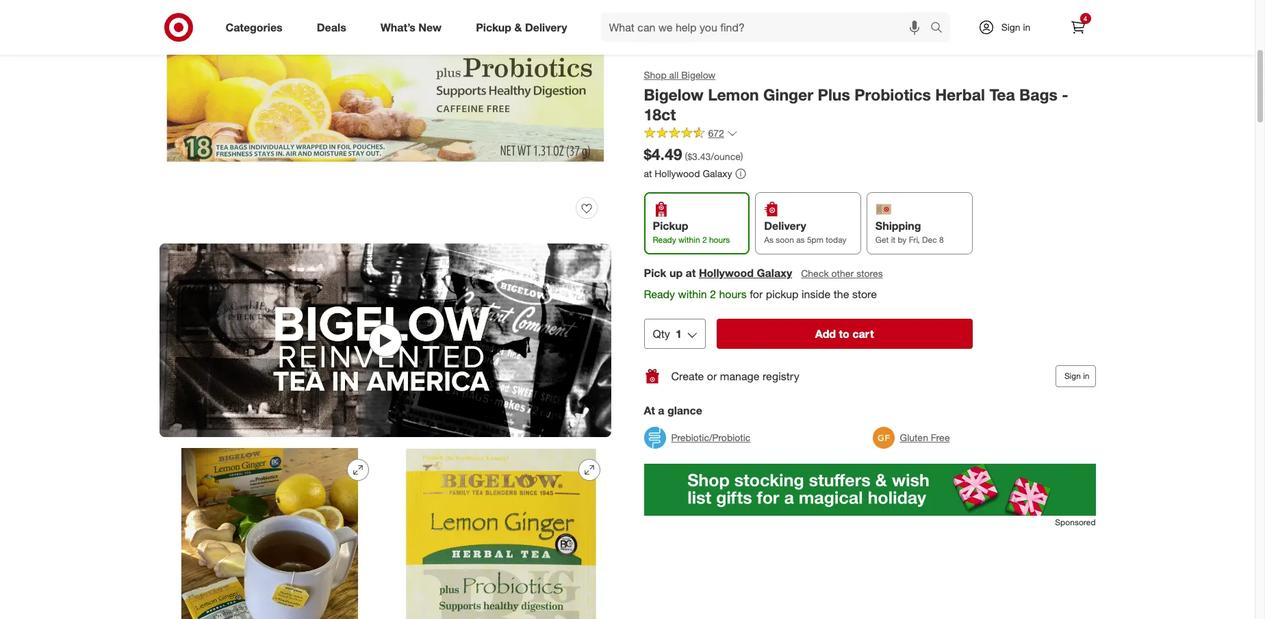 Task type: locate. For each thing, give the bounding box(es) containing it.
within up up
[[679, 235, 700, 245]]

hollywood up for
[[699, 267, 754, 280]]

1 vertical spatial in
[[1083, 371, 1090, 382]]

shipping get it by fri, dec 8
[[876, 219, 944, 245]]

1 vertical spatial hollywood
[[699, 267, 754, 280]]

pickup
[[476, 20, 512, 34], [653, 219, 688, 233]]

galaxy up pickup
[[757, 267, 792, 280]]

qty 1
[[653, 327, 682, 341]]

ready within 2 hours for pickup inside the store
[[644, 288, 877, 301]]

0 vertical spatial pickup
[[476, 20, 512, 34]]

bigelow right all
[[681, 69, 716, 81]]

prebiotic/probiotic
[[671, 432, 751, 444]]

0 horizontal spatial in
[[1023, 21, 1031, 33]]

as
[[764, 235, 774, 245]]

2 down pick up at hollywood galaxy
[[710, 288, 716, 301]]

add to cart
[[815, 327, 874, 341]]

bigelow
[[681, 69, 716, 81], [644, 85, 704, 104]]

4
[[1084, 14, 1088, 23]]

2 inside pickup ready within 2 hours
[[703, 235, 707, 245]]

herbal
[[936, 85, 985, 104]]

galaxy down /ounce
[[703, 168, 732, 180]]

pickup left &
[[476, 20, 512, 34]]

1 horizontal spatial at
[[686, 267, 696, 280]]

delivery right &
[[525, 20, 567, 34]]

0 vertical spatial ready
[[653, 235, 676, 245]]

0 horizontal spatial 2
[[703, 235, 707, 245]]

to
[[839, 327, 850, 341]]

pick up at hollywood galaxy
[[644, 267, 792, 280]]

within down up
[[678, 288, 707, 301]]

0 vertical spatial hours
[[709, 235, 730, 245]]

hours up pick up at hollywood galaxy
[[709, 235, 730, 245]]

0 horizontal spatial pickup
[[476, 20, 512, 34]]

create or manage registry
[[671, 370, 800, 383]]

0 horizontal spatial sign
[[1002, 21, 1021, 33]]

672
[[708, 128, 724, 139]]

delivery
[[525, 20, 567, 34], [764, 219, 807, 233]]

1 vertical spatial sign in
[[1065, 371, 1090, 382]]

0 vertical spatial galaxy
[[703, 168, 732, 180]]

0 horizontal spatial sign in
[[1002, 21, 1031, 33]]

sign
[[1002, 21, 1021, 33], [1065, 371, 1081, 382]]

bags
[[1020, 85, 1058, 104]]

get
[[876, 235, 889, 245]]

sign in inside button
[[1065, 371, 1090, 382]]

hours inside pickup ready within 2 hours
[[709, 235, 730, 245]]

$4.49
[[644, 145, 682, 164]]

0 vertical spatial in
[[1023, 21, 1031, 33]]

within
[[679, 235, 700, 245], [678, 288, 707, 301]]

1 horizontal spatial in
[[1083, 371, 1090, 382]]

bigelow lemon ginger plus probiotics herbal tea bags - 18ct, 2 of 9, play video image
[[159, 244, 611, 438]]

add
[[815, 327, 836, 341]]

pickup for &
[[476, 20, 512, 34]]

within inside pickup ready within 2 hours
[[679, 235, 700, 245]]

at down $4.49
[[644, 168, 652, 180]]

create
[[671, 370, 704, 383]]

0 vertical spatial 2
[[703, 235, 707, 245]]

sign inside button
[[1065, 371, 1081, 382]]

bigelow down all
[[644, 85, 704, 104]]

hours left for
[[719, 288, 747, 301]]

pickup for ready
[[653, 219, 688, 233]]

1 horizontal spatial 2
[[710, 288, 716, 301]]

ready down pick
[[644, 288, 675, 301]]

ready
[[653, 235, 676, 245], [644, 288, 675, 301]]

sign in link
[[967, 12, 1052, 42]]

pickup & delivery link
[[464, 12, 584, 42]]

delivery inside delivery as soon as 5pm today
[[764, 219, 807, 233]]

for
[[750, 288, 763, 301]]

what's new link
[[369, 12, 459, 42]]

cart
[[853, 327, 874, 341]]

shop all bigelow bigelow lemon ginger plus probiotics herbal tea bags - 18ct
[[644, 69, 1069, 124]]

0 horizontal spatial galaxy
[[703, 168, 732, 180]]

gluten free
[[900, 432, 950, 444]]

1 vertical spatial delivery
[[764, 219, 807, 233]]

at
[[644, 168, 652, 180], [686, 267, 696, 280]]

0 vertical spatial sign in
[[1002, 21, 1031, 33]]

1 horizontal spatial delivery
[[764, 219, 807, 233]]

today
[[826, 235, 847, 245]]

1 vertical spatial 2
[[710, 288, 716, 301]]

1 horizontal spatial galaxy
[[757, 267, 792, 280]]

hollywood
[[655, 168, 700, 180], [699, 267, 754, 280]]

pickup up up
[[653, 219, 688, 233]]

What can we help you find? suggestions appear below search field
[[601, 12, 934, 42]]

what's new
[[381, 20, 442, 34]]

ready up pick
[[653, 235, 676, 245]]

at
[[644, 404, 655, 418]]

add to cart button
[[717, 319, 973, 349]]

0 vertical spatial sign
[[1002, 21, 1021, 33]]

0 vertical spatial within
[[679, 235, 700, 245]]

plus
[[818, 85, 850, 104]]

at a glance
[[644, 404, 703, 418]]

at right up
[[686, 267, 696, 280]]

in
[[1023, 21, 1031, 33], [1083, 371, 1090, 382]]

store
[[852, 288, 877, 301]]

5pm
[[807, 235, 824, 245]]

bigelow lemon ginger plus probiotics herbal tea bags - 18ct, 3 of 9 image
[[159, 449, 380, 620]]

0 vertical spatial delivery
[[525, 20, 567, 34]]

hours
[[709, 235, 730, 245], [719, 288, 747, 301]]

stores
[[857, 268, 883, 280]]

2
[[703, 235, 707, 245], [710, 288, 716, 301]]

sign in
[[1002, 21, 1031, 33], [1065, 371, 1090, 382]]

1 horizontal spatial pickup
[[653, 219, 688, 233]]

galaxy
[[703, 168, 732, 180], [757, 267, 792, 280]]

check other stores
[[801, 268, 883, 280]]

hollywood down (
[[655, 168, 700, 180]]

)
[[741, 151, 743, 163]]

1 vertical spatial sign
[[1065, 371, 1081, 382]]

1 vertical spatial bigelow
[[644, 85, 704, 104]]

in inside button
[[1083, 371, 1090, 382]]

0 horizontal spatial at
[[644, 168, 652, 180]]

shop
[[644, 69, 667, 81]]

delivery up the soon
[[764, 219, 807, 233]]

/ounce
[[711, 151, 741, 163]]

pickup inside pickup ready within 2 hours
[[653, 219, 688, 233]]

1 vertical spatial hours
[[719, 288, 747, 301]]

as
[[796, 235, 805, 245]]

1 horizontal spatial sign
[[1065, 371, 1081, 382]]

2 up pick up at hollywood galaxy
[[703, 235, 707, 245]]

1 vertical spatial pickup
[[653, 219, 688, 233]]

at hollywood galaxy
[[644, 168, 732, 180]]

1 horizontal spatial sign in
[[1065, 371, 1090, 382]]

glance
[[668, 404, 703, 418]]



Task type: vqa. For each thing, say whether or not it's contained in the screenshot.
"RedCard" LINK
no



Task type: describe. For each thing, give the bounding box(es) containing it.
lemon
[[708, 85, 759, 104]]

new
[[419, 20, 442, 34]]

registry
[[763, 370, 800, 383]]

1
[[676, 327, 682, 341]]

0 vertical spatial bigelow
[[681, 69, 716, 81]]

sign inside "link"
[[1002, 21, 1021, 33]]

8
[[939, 235, 944, 245]]

by
[[898, 235, 907, 245]]

check
[[801, 268, 829, 280]]

categories
[[226, 20, 283, 34]]

hollywood galaxy button
[[699, 266, 792, 282]]

search
[[924, 22, 957, 35]]

dec
[[922, 235, 937, 245]]

0 vertical spatial at
[[644, 168, 652, 180]]

qty
[[653, 327, 670, 341]]

(
[[685, 151, 688, 163]]

shipping
[[876, 219, 921, 233]]

soon
[[776, 235, 794, 245]]

bigelow lemon ginger plus probiotics herbal tea bags - 18ct, 4 of 9 image
[[391, 449, 611, 620]]

$4.49 ( $3.43 /ounce )
[[644, 145, 743, 164]]

1 vertical spatial at
[[686, 267, 696, 280]]

-
[[1062, 85, 1069, 104]]

1 vertical spatial within
[[678, 288, 707, 301]]

inside
[[802, 288, 831, 301]]

deals
[[317, 20, 346, 34]]

sponsored
[[1055, 518, 1096, 528]]

sign in inside "link"
[[1002, 21, 1031, 33]]

pickup ready within 2 hours
[[653, 219, 730, 245]]

categories link
[[214, 12, 300, 42]]

in inside "link"
[[1023, 21, 1031, 33]]

pick
[[644, 267, 667, 280]]

pickup
[[766, 288, 799, 301]]

1 vertical spatial ready
[[644, 288, 675, 301]]

prebiotic/probiotic button
[[644, 423, 751, 453]]

free
[[931, 432, 950, 444]]

check other stores button
[[801, 267, 884, 282]]

search button
[[924, 12, 957, 45]]

&
[[515, 20, 522, 34]]

sign in button
[[1056, 366, 1096, 388]]

18ct
[[644, 105, 676, 124]]

fri,
[[909, 235, 920, 245]]

tea
[[990, 85, 1015, 104]]

ready inside pickup ready within 2 hours
[[653, 235, 676, 245]]

0 horizontal spatial delivery
[[525, 20, 567, 34]]

672 link
[[644, 127, 738, 143]]

4 link
[[1063, 12, 1093, 42]]

all
[[669, 69, 679, 81]]

other
[[832, 268, 854, 280]]

what's
[[381, 20, 416, 34]]

gluten free button
[[873, 423, 950, 453]]

it
[[891, 235, 896, 245]]

deals link
[[305, 12, 363, 42]]

bigelow lemon ginger plus probiotics herbal tea bags - 18ct, 1 of 9 image
[[159, 0, 611, 233]]

$3.43
[[688, 151, 711, 163]]

ginger
[[764, 85, 814, 104]]

up
[[670, 267, 683, 280]]

or
[[707, 370, 717, 383]]

advertisement region
[[644, 464, 1096, 516]]

1 vertical spatial galaxy
[[757, 267, 792, 280]]

the
[[834, 288, 849, 301]]

probiotics
[[855, 85, 931, 104]]

manage
[[720, 370, 760, 383]]

pickup & delivery
[[476, 20, 567, 34]]

gluten
[[900, 432, 929, 444]]

a
[[658, 404, 665, 418]]

delivery as soon as 5pm today
[[764, 219, 847, 245]]

0 vertical spatial hollywood
[[655, 168, 700, 180]]



